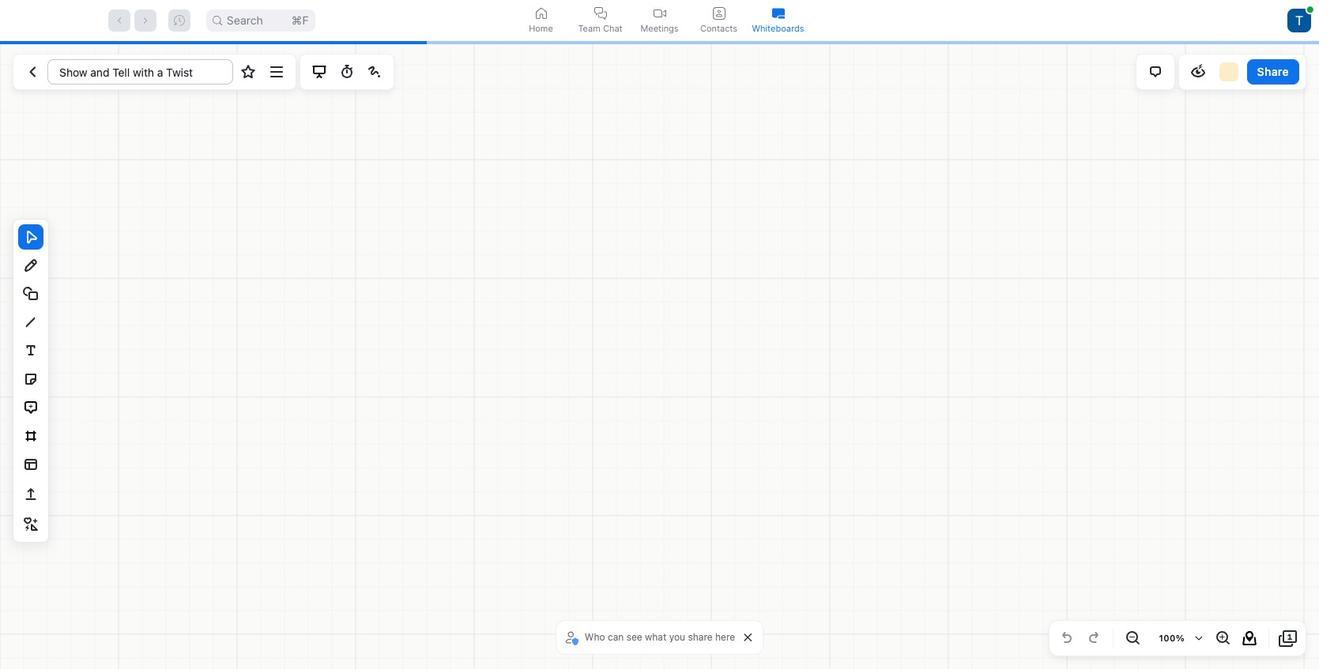 Task type: describe. For each thing, give the bounding box(es) containing it.
contacts button
[[689, 0, 749, 40]]

search
[[227, 13, 263, 26]]

avatar image
[[1288, 8, 1311, 32]]

team chat image
[[594, 7, 607, 19]]

whiteboards button
[[749, 0, 808, 40]]

whiteboards
[[752, 23, 804, 34]]

tab list containing home
[[511, 0, 808, 40]]

team
[[578, 23, 601, 34]]

team chat
[[578, 23, 623, 34]]



Task type: vqa. For each thing, say whether or not it's contained in the screenshot.
home button
yes



Task type: locate. For each thing, give the bounding box(es) containing it.
profile contact image
[[713, 7, 725, 19], [713, 7, 725, 19]]

meetings button
[[630, 0, 689, 40]]

tab list
[[511, 0, 808, 40]]

video on image
[[653, 7, 666, 19], [653, 7, 666, 19]]

meetings
[[641, 23, 679, 34]]

magnifier image
[[213, 15, 222, 25], [213, 15, 222, 25]]

contacts
[[700, 23, 738, 34]]

home small image
[[535, 7, 547, 19], [535, 7, 547, 19]]

team chat image
[[594, 7, 607, 19]]

online image
[[1307, 6, 1314, 12], [1307, 6, 1314, 12]]

⌘f
[[291, 13, 309, 26]]

team chat button
[[571, 0, 630, 40]]

home
[[529, 23, 553, 34]]

chat
[[603, 23, 623, 34]]

home button
[[511, 0, 571, 40]]

whiteboard small image
[[772, 7, 785, 19], [772, 7, 785, 19]]



